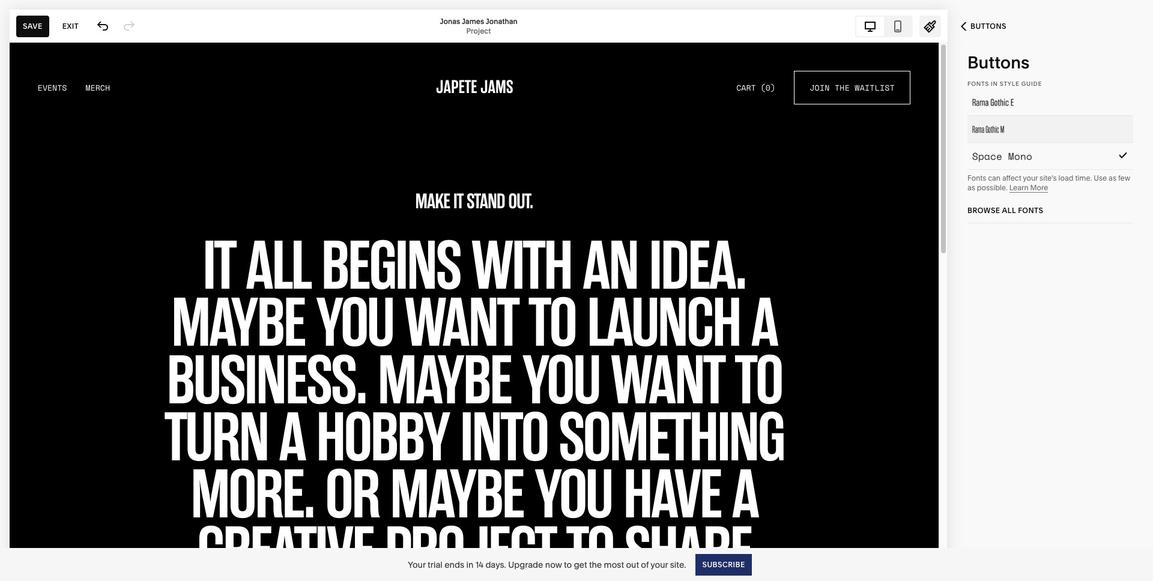 Task type: vqa. For each thing, say whether or not it's contained in the screenshot.
public
no



Task type: describe. For each thing, give the bounding box(es) containing it.
exit button
[[56, 15, 85, 37]]

more
[[1031, 183, 1049, 192]]

1 vertical spatial in
[[467, 560, 474, 571]]

learn more
[[1010, 183, 1049, 192]]

the
[[590, 560, 602, 571]]

save
[[23, 21, 43, 30]]

style
[[1001, 81, 1020, 87]]

subscribe
[[703, 560, 746, 569]]

your inside 'fonts can affect your site's load time. use as few as possible.'
[[1024, 174, 1039, 183]]

possible.
[[978, 183, 1008, 192]]

exit
[[62, 21, 79, 30]]

to
[[564, 560, 572, 571]]

14
[[476, 560, 484, 571]]

your
[[408, 560, 426, 571]]

site's
[[1040, 174, 1058, 183]]

fonts for fonts can affect your site's load time. use as few as possible.
[[968, 174, 987, 183]]

browse all fonts
[[968, 206, 1044, 215]]

subscribe button
[[696, 554, 752, 576]]

out
[[626, 560, 639, 571]]

rama gothic m image
[[959, 120, 1117, 141]]

learn more link
[[1010, 183, 1049, 193]]

ends
[[445, 560, 465, 571]]

fonts in style guide
[[968, 81, 1043, 87]]

affect
[[1003, 174, 1022, 183]]

time.
[[1076, 174, 1093, 183]]

use
[[1095, 174, 1108, 183]]

buttons button
[[948, 13, 1020, 40]]

1 horizontal spatial as
[[1110, 174, 1117, 183]]

james
[[462, 17, 484, 26]]

rama gothic e image
[[959, 93, 1117, 114]]

your trial ends in 14 days. upgrade now to get the most out of your site.
[[408, 560, 687, 571]]

fonts can affect your site's load time. use as few as possible.
[[968, 174, 1131, 192]]



Task type: locate. For each thing, give the bounding box(es) containing it.
can
[[989, 174, 1001, 183]]

site.
[[671, 560, 687, 571]]

guide
[[1022, 81, 1043, 87]]

1 vertical spatial as
[[968, 183, 976, 192]]

jonathan
[[486, 17, 518, 26]]

row group containing fonts can affect your site's load time. use as few as possible.
[[955, 59, 1147, 224]]

your
[[1024, 174, 1039, 183], [651, 560, 669, 571]]

in left 14
[[467, 560, 474, 571]]

buttons inside button
[[971, 22, 1007, 31]]

as left the few
[[1110, 174, 1117, 183]]

save button
[[16, 15, 49, 37]]

0 horizontal spatial your
[[651, 560, 669, 571]]

fonts for fonts in style guide
[[968, 81, 990, 87]]

row group
[[955, 59, 1147, 224]]

1 vertical spatial fonts
[[968, 174, 987, 183]]

all
[[1003, 206, 1017, 215]]

learn
[[1010, 183, 1029, 192]]

upgrade
[[509, 560, 544, 571]]

in
[[992, 81, 999, 87], [467, 560, 474, 571]]

now
[[546, 560, 562, 571]]

in inside row group
[[992, 81, 999, 87]]

get
[[574, 560, 587, 571]]

your up learn more
[[1024, 174, 1039, 183]]

your right of on the right of the page
[[651, 560, 669, 571]]

of
[[641, 560, 649, 571]]

trial
[[428, 560, 443, 571]]

1 vertical spatial buttons
[[968, 52, 1030, 73]]

0 vertical spatial your
[[1024, 174, 1039, 183]]

0 vertical spatial in
[[992, 81, 999, 87]]

0 vertical spatial as
[[1110, 174, 1117, 183]]

tab list
[[857, 17, 912, 36]]

days.
[[486, 560, 507, 571]]

1 vertical spatial your
[[651, 560, 669, 571]]

load
[[1059, 174, 1074, 183]]

as left possible.
[[968, 183, 976, 192]]

browse all fonts button
[[968, 200, 1044, 222]]

fonts
[[968, 81, 990, 87], [968, 174, 987, 183]]

fonts left can
[[968, 174, 987, 183]]

2 fonts from the top
[[968, 174, 987, 183]]

fonts
[[1019, 206, 1044, 215]]

fonts inside 'fonts can affect your site's load time. use as few as possible.'
[[968, 174, 987, 183]]

as
[[1110, 174, 1117, 183], [968, 183, 976, 192]]

few
[[1119, 174, 1131, 183]]

1 fonts from the top
[[968, 81, 990, 87]]

most
[[604, 560, 624, 571]]

jonas
[[440, 17, 460, 26]]

fonts left style
[[968, 81, 990, 87]]

browse
[[968, 206, 1001, 215]]

space mono image
[[959, 147, 1117, 168]]

0 horizontal spatial as
[[968, 183, 976, 192]]

in left style
[[992, 81, 999, 87]]

jonas james jonathan project
[[440, 17, 518, 35]]

0 vertical spatial fonts
[[968, 81, 990, 87]]

0 vertical spatial buttons
[[971, 22, 1007, 31]]

buttons
[[971, 22, 1007, 31], [968, 52, 1030, 73]]

1 horizontal spatial your
[[1024, 174, 1039, 183]]

1 horizontal spatial in
[[992, 81, 999, 87]]

project
[[467, 26, 491, 35]]

0 horizontal spatial in
[[467, 560, 474, 571]]



